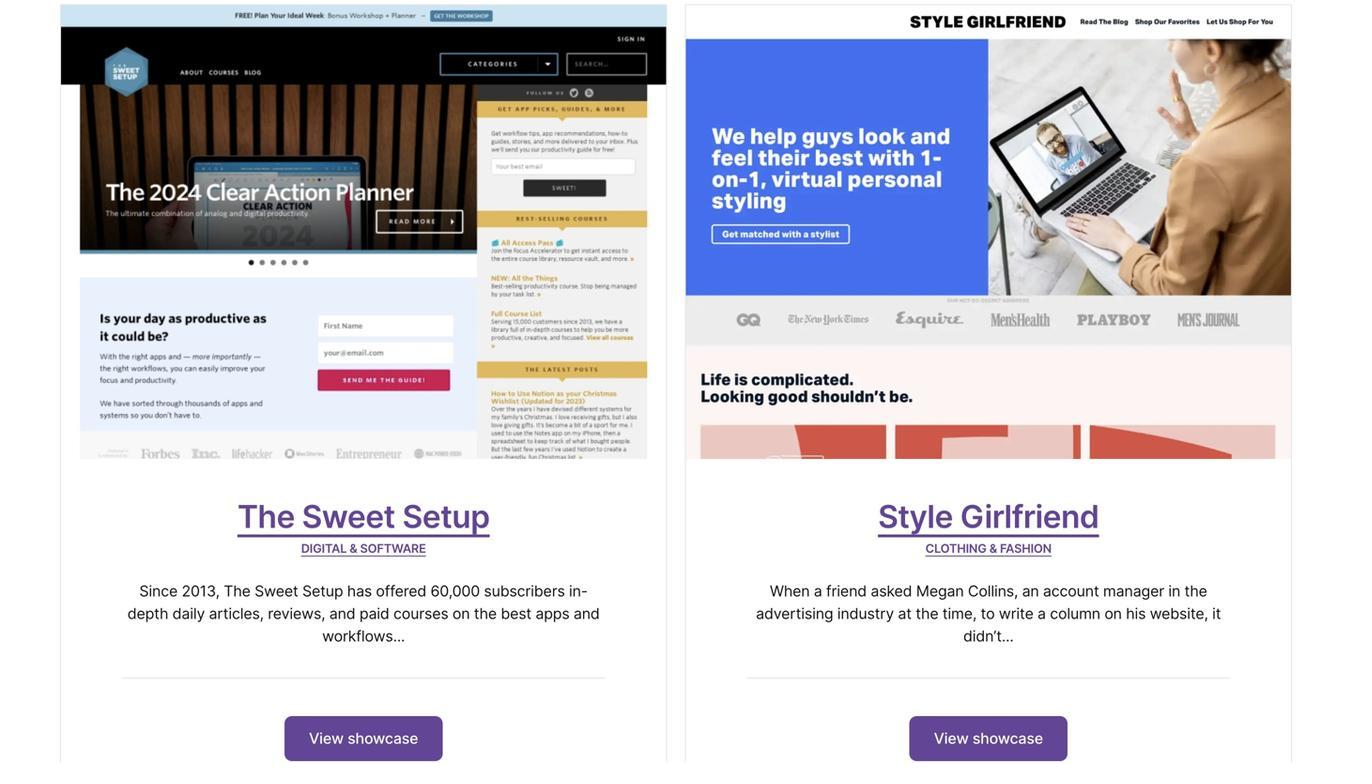 Task type: vqa. For each thing, say whether or not it's contained in the screenshot.
the Open account menu icon
no



Task type: locate. For each thing, give the bounding box(es) containing it.
style
[[878, 498, 953, 536]]

1 view from the left
[[309, 730, 344, 748]]

since
[[139, 582, 178, 601]]

1 view showcase link from the left
[[285, 717, 443, 762]]

1 horizontal spatial sweet
[[302, 498, 395, 536]]

2 on from the left
[[1105, 605, 1122, 623]]

0 horizontal spatial the
[[474, 605, 497, 623]]

depth
[[127, 605, 168, 623]]

when a friend asked megan collins, an account manager in the advertising industry at the time, to write a column on his website, it didn't...
[[756, 582, 1221, 646]]

0 horizontal spatial view
[[309, 730, 344, 748]]

style girlfriend clothing & fashion
[[878, 498, 1099, 556]]

girlfriend
[[960, 498, 1099, 536]]

a down an
[[1038, 605, 1046, 623]]

paid
[[360, 605, 390, 623]]

and down the in-
[[574, 605, 600, 623]]

view showcase
[[309, 730, 418, 748], [934, 730, 1043, 748]]

a
[[814, 582, 822, 601], [1038, 605, 1046, 623]]

view
[[309, 730, 344, 748], [934, 730, 969, 748]]

0 horizontal spatial showcase
[[348, 730, 418, 748]]

manager
[[1104, 582, 1165, 601]]

2 & from the left
[[990, 542, 998, 556]]

0 horizontal spatial view showcase
[[309, 730, 418, 748]]

website,
[[1150, 605, 1209, 623]]

column
[[1050, 605, 1101, 623]]

0 horizontal spatial sweet
[[255, 582, 298, 601]]

1 horizontal spatial view showcase
[[934, 730, 1043, 748]]

the right at
[[916, 605, 939, 623]]

best
[[501, 605, 532, 623]]

in
[[1169, 582, 1181, 601]]

1 horizontal spatial a
[[1038, 605, 1046, 623]]

fashion
[[1000, 542, 1052, 556]]

2 view showcase link from the left
[[910, 717, 1068, 762]]

1 horizontal spatial showcase
[[973, 730, 1043, 748]]

1 horizontal spatial view showcase link
[[910, 717, 1068, 762]]

on inside since 2013, the sweet setup has offered 60,000 subscribers in- depth daily articles, reviews, and paid courses on the best apps and workflows...
[[453, 605, 470, 623]]

0 vertical spatial the
[[237, 498, 295, 536]]

& right digital
[[350, 542, 357, 556]]

view showcase link for clothing
[[910, 717, 1068, 762]]

0 vertical spatial a
[[814, 582, 822, 601]]

showcase for setup
[[348, 730, 418, 748]]

when
[[770, 582, 810, 601]]

the inside since 2013, the sweet setup has offered 60,000 subscribers in- depth daily articles, reviews, and paid courses on the best apps and workflows...
[[474, 605, 497, 623]]

& down style girlfriend "link"
[[990, 542, 998, 556]]

0 horizontal spatial a
[[814, 582, 822, 601]]

on down 60,000
[[453, 605, 470, 623]]

1 horizontal spatial and
[[574, 605, 600, 623]]

view showcase link
[[285, 717, 443, 762], [910, 717, 1068, 762]]

0 horizontal spatial setup
[[302, 582, 343, 601]]

workflows...
[[322, 628, 405, 646]]

on inside 'when a friend asked megan collins, an account manager in the advertising industry at the time, to write a column on his website, it didn't...'
[[1105, 605, 1122, 623]]

60,000
[[431, 582, 480, 601]]

1 showcase from the left
[[348, 730, 418, 748]]

the
[[1185, 582, 1208, 601], [474, 605, 497, 623], [916, 605, 939, 623]]

industry
[[838, 605, 894, 623]]

1 horizontal spatial view
[[934, 730, 969, 748]]

1 on from the left
[[453, 605, 470, 623]]

2 and from the left
[[574, 605, 600, 623]]

sweet inside the sweet setup digital & software
[[302, 498, 395, 536]]

1 and from the left
[[329, 605, 356, 623]]

account
[[1043, 582, 1100, 601]]

setup inside since 2013, the sweet setup has offered 60,000 subscribers in- depth daily articles, reviews, and paid courses on the best apps and workflows...
[[302, 582, 343, 601]]

setup inside the sweet setup digital & software
[[402, 498, 490, 536]]

digital
[[301, 542, 347, 556]]

daily
[[172, 605, 205, 623]]

1 & from the left
[[350, 542, 357, 556]]

0 horizontal spatial on
[[453, 605, 470, 623]]

and down has
[[329, 605, 356, 623]]

the right in
[[1185, 582, 1208, 601]]

sweet up digital & software link
[[302, 498, 395, 536]]

2 view showcase from the left
[[934, 730, 1043, 748]]

a right when on the right bottom of the page
[[814, 582, 822, 601]]

& inside the sweet setup digital & software
[[350, 542, 357, 556]]

at
[[898, 605, 912, 623]]

&
[[350, 542, 357, 556], [990, 542, 998, 556]]

1 vertical spatial sweet
[[255, 582, 298, 601]]

the left best
[[474, 605, 497, 623]]

0 horizontal spatial and
[[329, 605, 356, 623]]

2 view from the left
[[934, 730, 969, 748]]

and
[[329, 605, 356, 623], [574, 605, 600, 623]]

on left 'his'
[[1105, 605, 1122, 623]]

1 vertical spatial the
[[224, 582, 251, 601]]

sweet up the reviews,
[[255, 582, 298, 601]]

view showcase link for setup
[[285, 717, 443, 762]]

software
[[360, 542, 426, 556]]

time,
[[943, 605, 977, 623]]

0 vertical spatial setup
[[402, 498, 490, 536]]

setup
[[402, 498, 490, 536], [302, 582, 343, 601]]

on
[[453, 605, 470, 623], [1105, 605, 1122, 623]]

collins,
[[968, 582, 1018, 601]]

reviews,
[[268, 605, 325, 623]]

setup up the reviews,
[[302, 582, 343, 601]]

the sweet setup digital & software
[[237, 498, 490, 556]]

view showcase for setup
[[309, 730, 418, 748]]

1 vertical spatial setup
[[302, 582, 343, 601]]

courses
[[394, 605, 449, 623]]

1 view showcase from the left
[[309, 730, 418, 748]]

0 vertical spatial sweet
[[302, 498, 395, 536]]

setup up software
[[402, 498, 490, 536]]

sweet inside since 2013, the sweet setup has offered 60,000 subscribers in- depth daily articles, reviews, and paid courses on the best apps and workflows...
[[255, 582, 298, 601]]

0 horizontal spatial view showcase link
[[285, 717, 443, 762]]

1 horizontal spatial on
[[1105, 605, 1122, 623]]

2013,
[[182, 582, 220, 601]]

sweet
[[302, 498, 395, 536], [255, 582, 298, 601]]

the
[[237, 498, 295, 536], [224, 582, 251, 601]]

1 horizontal spatial setup
[[402, 498, 490, 536]]

showcase
[[348, 730, 418, 748], [973, 730, 1043, 748]]

0 horizontal spatial &
[[350, 542, 357, 556]]

2 showcase from the left
[[973, 730, 1043, 748]]

1 horizontal spatial &
[[990, 542, 998, 556]]



Task type: describe. For each thing, give the bounding box(es) containing it.
digital & software link
[[301, 542, 426, 556]]

1 vertical spatial a
[[1038, 605, 1046, 623]]

in-
[[569, 582, 588, 601]]

& inside style girlfriend clothing & fashion
[[990, 542, 998, 556]]

to
[[981, 605, 995, 623]]

an
[[1022, 582, 1039, 601]]

it
[[1213, 605, 1221, 623]]

subscribers
[[484, 582, 565, 601]]

offered
[[376, 582, 427, 601]]

the inside the sweet setup digital & software
[[237, 498, 295, 536]]

asked
[[871, 582, 912, 601]]

megan
[[916, 582, 964, 601]]

style girlfriend link
[[878, 498, 1099, 536]]

articles,
[[209, 605, 264, 623]]

showcase for clothing
[[973, 730, 1043, 748]]

friend
[[826, 582, 867, 601]]

write
[[999, 605, 1034, 623]]

clothing
[[926, 542, 987, 556]]

clothing & fashion link
[[926, 542, 1052, 556]]

view showcase for clothing
[[934, 730, 1043, 748]]

apps
[[536, 605, 570, 623]]

has
[[347, 582, 372, 601]]

his
[[1126, 605, 1146, 623]]

didn't...
[[964, 628, 1014, 646]]

the inside since 2013, the sweet setup has offered 60,000 subscribers in- depth daily articles, reviews, and paid courses on the best apps and workflows...
[[224, 582, 251, 601]]

the sweet setup link
[[237, 498, 490, 536]]

advertising
[[756, 605, 834, 623]]

since 2013, the sweet setup has offered 60,000 subscribers in- depth daily articles, reviews, and paid courses on the best apps and workflows...
[[127, 582, 600, 646]]

view for setup
[[309, 730, 344, 748]]

view for clothing
[[934, 730, 969, 748]]

2 horizontal spatial the
[[1185, 582, 1208, 601]]

1 horizontal spatial the
[[916, 605, 939, 623]]



